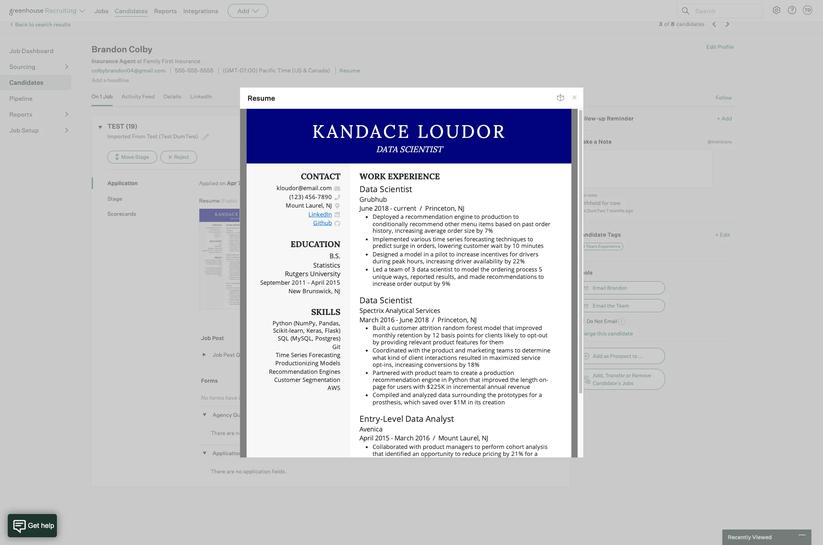 Task type: describe. For each thing, give the bounding box(es) containing it.
activity feed link
[[122, 93, 155, 104]]

Do Not Email checkbox
[[580, 318, 585, 323]]

add as prospect to ...
[[594, 353, 644, 359]]

1 vertical spatial (19)
[[126, 122, 138, 130]]

resume (public)
[[199, 197, 238, 204]]

(us
[[292, 67, 302, 74]]

resume inside dialog
[[248, 94, 275, 102]]

job for job post questions
[[213, 352, 222, 358]]

candidate tags
[[578, 231, 622, 238]]

7
[[607, 208, 609, 214]]

reject
[[174, 154, 189, 160]]

resume link
[[340, 67, 361, 74]]

withhold
[[578, 200, 601, 206]]

edit profile
[[707, 43, 735, 50]]

custom
[[243, 450, 263, 457]]

1 horizontal spatial this
[[598, 330, 607, 337]]

there are no application fields.
[[211, 468, 287, 475]]

0 vertical spatial to
[[29, 21, 34, 27]]

post for job post
[[212, 335, 224, 341]]

there for there are no application fields.
[[211, 468, 226, 475]]

no for application
[[236, 468, 242, 475]]

canada)
[[309, 67, 330, 74]]

imported
[[108, 133, 131, 140]]

agent
[[119, 58, 136, 65]]

details link
[[164, 93, 181, 104]]

apr
[[227, 180, 237, 186]]

application for application
[[108, 180, 138, 186]]

transfer
[[606, 372, 626, 379]]

tools
[[578, 269, 594, 276]]

a for make
[[595, 138, 598, 145]]

time
[[278, 67, 291, 74]]

fields
[[264, 450, 279, 457]]

follow-
[[578, 115, 599, 122]]

email for email the team
[[594, 303, 607, 309]]

2 horizontal spatial resume
[[340, 67, 361, 74]]

0 horizontal spatial candidates
[[9, 79, 44, 87]]

greenhouse recruiting image
[[9, 6, 79, 16]]

been
[[239, 394, 251, 401]]

at
[[137, 58, 142, 65]]

dashboard
[[22, 47, 54, 55]]

activity feed
[[122, 93, 155, 100]]

jobs inside add, transfer or remove candidate's jobs
[[623, 380, 634, 386]]

send
[[549, 352, 563, 358]]

search
[[35, 21, 52, 27]]

configure image
[[773, 5, 782, 15]]

merge this candidate link
[[580, 330, 634, 337]]

email the team
[[594, 303, 630, 309]]

colbybrandon04@gmail.com
[[92, 67, 166, 74]]

application custom fields
[[213, 450, 279, 457]]

viewed
[[753, 534, 773, 541]]

job setup link
[[9, 126, 68, 135]]

+ edit
[[716, 231, 731, 238]]

...
[[639, 353, 644, 359]]

scorecards link
[[108, 210, 199, 218]]

(gmt-
[[223, 67, 240, 74]]

activity
[[122, 93, 141, 100]]

1 vertical spatial questions
[[233, 412, 259, 418]]

0 vertical spatial edit
[[707, 43, 717, 50]]

tags
[[608, 231, 622, 238]]

td
[[805, 7, 812, 13]]

follow-up reminder
[[578, 115, 635, 122]]

fields.
[[272, 468, 287, 475]]

add, transfer or remove candidate's jobs button
[[578, 369, 666, 390]]

stage inside button
[[135, 154, 149, 160]]

add for add a headline
[[92, 77, 102, 83]]

pipeline
[[9, 95, 33, 102]]

jobs link
[[95, 7, 109, 15]]

1 horizontal spatial candidates
[[115, 7, 148, 15]]

application for application custom fields
[[213, 450, 242, 457]]

forms
[[201, 378, 218, 384]]

colby
[[129, 44, 153, 54]]

or
[[627, 372, 632, 379]]

1 555- from the left
[[175, 67, 188, 74]]

resume dialog
[[240, 87, 584, 458]]

2 555- from the left
[[188, 67, 200, 74]]

merge
[[580, 330, 597, 337]]

job setup
[[9, 126, 39, 134]]

add a headline
[[92, 77, 129, 83]]

experience
[[599, 244, 621, 249]]

1 insurance from the left
[[92, 58, 118, 65]]

brandon inside brandon colby insurance agent at family first insurance
[[92, 44, 127, 54]]

1 horizontal spatial reports
[[154, 7, 177, 15]]

placeholder image
[[388, 351, 394, 359]]

0 vertical spatial not
[[595, 318, 604, 324]]

Search text field
[[694, 5, 757, 16]]

email brandon button
[[578, 281, 666, 294]]

candidate
[[578, 231, 607, 238]]

yet
[[408, 352, 416, 359]]

do not email
[[587, 318, 618, 324]]

up
[[599, 115, 606, 122]]

td button
[[804, 5, 813, 15]]

4
[[583, 244, 586, 249]]

job for job dashboard
[[9, 47, 20, 55]]

job for job setup
[[9, 126, 20, 134]]

edit profile link
[[707, 43, 735, 50]]

brandon inside button
[[608, 285, 628, 291]]

to inside button
[[633, 353, 638, 359]]

email brandon
[[594, 285, 628, 291]]

candidates
[[677, 21, 705, 27]]

brandon colby insurance agent at family first insurance
[[92, 44, 200, 65]]

are for application
[[227, 468, 235, 475]]

note
[[599, 138, 613, 145]]

add as prospect to ... button
[[578, 348, 666, 364]]

(gmt-07:00) pacific time (us & canada)
[[223, 67, 330, 74]]

email for email brandon
[[594, 285, 607, 291]]

7,
[[238, 180, 243, 186]]

follow link
[[716, 94, 733, 101]]

0 vertical spatial questions
[[236, 352, 262, 358]]

add for add as prospect to ...
[[594, 353, 603, 359]]

@mentions link
[[708, 138, 733, 146]]

agency questions
[[213, 412, 259, 418]]

agency
[[243, 430, 262, 436]]

+ for + add
[[718, 115, 721, 122]]

add button
[[228, 4, 269, 18]]

dumtwo
[[588, 208, 606, 214]]

555-555-5555
[[175, 67, 214, 74]]

team
[[617, 303, 630, 309]]

created
[[253, 394, 272, 401]]

recently
[[729, 534, 752, 541]]

0 vertical spatial candidates link
[[115, 7, 148, 15]]

3 of 8 candidates
[[660, 21, 705, 27]]



Task type: locate. For each thing, give the bounding box(es) containing it.
1 horizontal spatial (19)
[[126, 122, 138, 130]]

there for there are no agency questions.
[[211, 430, 226, 436]]

email the team button
[[578, 299, 666, 312]]

0 horizontal spatial test
[[147, 133, 158, 140]]

linkedin
[[190, 93, 212, 100]]

post up 'job post questions'
[[212, 335, 224, 341]]

0 horizontal spatial a
[[103, 77, 106, 83]]

1 vertical spatial post
[[224, 352, 235, 358]]

there are no agency questions.
[[211, 430, 289, 436]]

family
[[143, 58, 161, 65]]

1 horizontal spatial application
[[213, 450, 242, 457]]

1 vertical spatial application
[[213, 450, 242, 457]]

email left the
[[594, 303, 607, 309]]

now
[[611, 200, 621, 206]]

add inside popup button
[[238, 7, 250, 15]]

None text field
[[578, 149, 714, 188]]

post for job post questions
[[224, 352, 235, 358]]

1 horizontal spatial reports link
[[154, 7, 177, 15]]

test left (test at the left of the page
[[147, 133, 158, 140]]

job
[[291, 394, 299, 401]]

candidates link up pipeline link
[[9, 78, 68, 87]]

1 no from the top
[[236, 430, 242, 436]]

job for job post
[[201, 335, 211, 341]]

reports left integrations
[[154, 7, 177, 15]]

dumtwo)
[[173, 133, 198, 140]]

2 vertical spatial resume
[[199, 197, 220, 204]]

make a note
[[578, 138, 613, 145]]

not left yet
[[397, 352, 407, 359]]

0 vertical spatial candidates
[[115, 7, 148, 15]]

test (19)
[[108, 122, 138, 130]]

no left application
[[236, 468, 242, 475]]

this left job at the bottom of the page
[[281, 394, 290, 401]]

insurance up 555-555-5555
[[175, 58, 200, 65]]

1 vertical spatial not
[[397, 352, 407, 359]]

1
[[100, 93, 102, 100]]

job
[[9, 47, 20, 55], [103, 93, 113, 100], [9, 126, 20, 134], [201, 335, 211, 341], [213, 352, 222, 358]]

2 no from the top
[[236, 468, 242, 475]]

+ edit link
[[714, 229, 733, 240]]

0 horizontal spatial candidates link
[[9, 78, 68, 87]]

0 horizontal spatial reports
[[9, 111, 32, 118]]

3
[[660, 21, 663, 27]]

test inside last note: withhold for now test dumtwo               7 months               ago
[[578, 208, 587, 214]]

0 vertical spatial stage
[[135, 154, 149, 160]]

0 vertical spatial (19)
[[9, 3, 19, 10]]

a left note
[[595, 138, 598, 145]]

0 horizontal spatial this
[[281, 394, 290, 401]]

reports link left integrations
[[154, 7, 177, 15]]

there down application custom fields
[[211, 468, 226, 475]]

move
[[121, 154, 134, 160]]

0 horizontal spatial stage
[[108, 195, 122, 202]]

last note: withhold for now test dumtwo               7 months               ago
[[578, 192, 634, 214]]

post down job post
[[224, 352, 235, 358]]

0 vertical spatial no
[[236, 430, 242, 436]]

are down agency questions
[[227, 430, 235, 436]]

application
[[243, 468, 271, 475]]

1 horizontal spatial a
[[595, 138, 598, 145]]

0 horizontal spatial on
[[220, 180, 226, 186]]

1 vertical spatial edit
[[721, 231, 731, 238]]

brandon up email the team "button"
[[608, 285, 628, 291]]

brandon
[[92, 44, 127, 54], [608, 285, 628, 291]]

pipeline link
[[9, 94, 68, 103]]

0 horizontal spatial brandon
[[92, 44, 127, 54]]

2 are from the top
[[227, 468, 235, 475]]

resume down applied
[[199, 197, 220, 204]]

test
[[147, 133, 158, 140], [578, 208, 587, 214]]

1 horizontal spatial not
[[595, 318, 604, 324]]

application down move
[[108, 180, 138, 186]]

0 vertical spatial resume
[[340, 67, 361, 74]]

reminder
[[608, 115, 635, 122]]

1 horizontal spatial to
[[633, 353, 638, 359]]

1 horizontal spatial jobs
[[623, 380, 634, 386]]

job dashboard
[[9, 47, 54, 55]]

months
[[610, 208, 625, 214]]

0 vertical spatial a
[[103, 77, 106, 83]]

1 vertical spatial resume
[[248, 94, 275, 102]]

0 horizontal spatial application
[[108, 180, 138, 186]]

scorecards
[[108, 210, 136, 217]]

+ inside + add link
[[718, 115, 721, 122]]

5555
[[200, 67, 214, 74]]

job post questions
[[213, 352, 262, 358]]

resume right canada)
[[340, 67, 361, 74]]

2023
[[244, 180, 257, 186]]

brandon up agent
[[92, 44, 127, 54]]

0 horizontal spatial reports link
[[9, 110, 68, 119]]

&
[[303, 67, 307, 74]]

555-
[[175, 67, 188, 74], [188, 67, 200, 74]]

not yet sent
[[397, 352, 428, 359]]

to left ...
[[633, 353, 638, 359]]

2 there from the top
[[211, 468, 226, 475]]

add for add
[[238, 7, 250, 15]]

0 vertical spatial jobs
[[95, 7, 109, 15]]

this down do not email
[[598, 330, 607, 337]]

on 1 job link
[[92, 93, 113, 104]]

the
[[608, 303, 616, 309]]

1 horizontal spatial insurance
[[175, 58, 200, 65]]

email inside email brandon button
[[594, 285, 607, 291]]

reports link up job setup link
[[9, 110, 68, 119]]

1 horizontal spatial edit
[[721, 231, 731, 238]]

questions
[[236, 352, 262, 358], [233, 412, 259, 418]]

add,
[[594, 372, 605, 379]]

stage right move
[[135, 154, 149, 160]]

to right back
[[29, 21, 34, 27]]

@mentions
[[708, 139, 733, 145]]

candidate
[[608, 330, 634, 337]]

reject button
[[160, 151, 197, 164]]

application left custom
[[213, 450, 242, 457]]

(19) up from
[[126, 122, 138, 130]]

0 vertical spatial reports
[[154, 7, 177, 15]]

0 vertical spatial there
[[211, 430, 226, 436]]

+ add
[[718, 115, 733, 122]]

0 vertical spatial reports link
[[154, 7, 177, 15]]

candidates link right the jobs link
[[115, 7, 148, 15]]

of
[[665, 21, 670, 27]]

on
[[92, 93, 99, 100]]

1 vertical spatial test
[[578, 208, 587, 214]]

reports down pipeline
[[9, 111, 32, 118]]

0 vertical spatial test
[[147, 133, 158, 140]]

colbybrandon04@gmail.com link
[[92, 67, 166, 74]]

move stage button
[[108, 151, 157, 164]]

on right created
[[273, 394, 280, 401]]

candidates right the jobs link
[[115, 7, 148, 15]]

1 horizontal spatial brandon
[[608, 285, 628, 291]]

candidate's
[[594, 380, 622, 386]]

0 horizontal spatial insurance
[[92, 58, 118, 65]]

a for add
[[103, 77, 106, 83]]

1 horizontal spatial on
[[273, 394, 280, 401]]

0 vertical spatial are
[[227, 430, 235, 436]]

application link
[[108, 179, 199, 187]]

to
[[29, 21, 34, 27], [633, 353, 638, 359]]

application
[[108, 180, 138, 186], [213, 450, 242, 457]]

a
[[103, 77, 106, 83], [595, 138, 598, 145]]

0 horizontal spatial resume
[[199, 197, 220, 204]]

are down application custom fields
[[227, 468, 235, 475]]

move stage
[[121, 154, 149, 160]]

insurance up add a headline
[[92, 58, 118, 65]]

1 vertical spatial on
[[273, 394, 280, 401]]

0 horizontal spatial not
[[397, 352, 407, 359]]

1 horizontal spatial test
[[578, 208, 587, 214]]

1 vertical spatial there
[[211, 468, 226, 475]]

stage up scorecards
[[108, 195, 122, 202]]

1 vertical spatial jobs
[[623, 380, 634, 386]]

1 vertical spatial brandon
[[608, 285, 628, 291]]

1 vertical spatial +
[[716, 231, 720, 238]]

note:
[[588, 192, 598, 198]]

have
[[225, 394, 238, 401]]

0 vertical spatial post
[[212, 335, 224, 341]]

a left headline
[[103, 77, 106, 83]]

1 there from the top
[[211, 430, 226, 436]]

07:00)
[[240, 67, 258, 74]]

+ inside + edit link
[[716, 231, 720, 238]]

profile
[[719, 43, 735, 50]]

close image
[[572, 94, 578, 100]]

555- up linkedin
[[188, 67, 200, 74]]

2 insurance from the left
[[175, 58, 200, 65]]

candidates link
[[115, 7, 148, 15], [9, 78, 68, 87]]

no for agency
[[236, 430, 242, 436]]

candidates down "sourcing"
[[9, 79, 44, 87]]

0 vertical spatial +
[[718, 115, 721, 122]]

prospect
[[611, 353, 632, 359]]

+ for + edit
[[716, 231, 720, 238]]

recently viewed
[[729, 534, 773, 541]]

td button
[[802, 4, 815, 16]]

as
[[604, 353, 610, 359]]

add, transfer or remove candidate's jobs
[[594, 372, 652, 386]]

last
[[578, 192, 587, 198]]

not right do
[[595, 318, 604, 324]]

0 horizontal spatial to
[[29, 21, 34, 27]]

1 vertical spatial reports
[[9, 111, 32, 118]]

1 vertical spatial this
[[281, 394, 290, 401]]

resume down pacific
[[248, 94, 275, 102]]

0 vertical spatial this
[[598, 330, 607, 337]]

0 vertical spatial application
[[108, 180, 138, 186]]

are
[[227, 430, 235, 436], [227, 468, 235, 475]]

feed
[[142, 93, 155, 100]]

on
[[220, 180, 226, 186], [273, 394, 280, 401]]

pacific
[[259, 67, 276, 74]]

1 vertical spatial candidates link
[[9, 78, 68, 87]]

from
[[132, 133, 145, 140]]

make
[[578, 138, 593, 145]]

no left 'agency'
[[236, 430, 242, 436]]

0 horizontal spatial edit
[[707, 43, 717, 50]]

1 vertical spatial no
[[236, 468, 242, 475]]

email up email the team at bottom right
[[594, 285, 607, 291]]

1 vertical spatial are
[[227, 468, 235, 475]]

add inside button
[[594, 353, 603, 359]]

1 are from the top
[[227, 430, 235, 436]]

no
[[201, 394, 209, 401]]

are for agency
[[227, 430, 235, 436]]

1 horizontal spatial candidates link
[[115, 7, 148, 15]]

1 vertical spatial reports link
[[9, 110, 68, 119]]

send link
[[545, 352, 563, 358]]

0 horizontal spatial (19)
[[9, 3, 19, 10]]

1 horizontal spatial resume
[[248, 94, 275, 102]]

1 vertical spatial a
[[595, 138, 598, 145]]

details
[[164, 93, 181, 100]]

1 vertical spatial stage
[[108, 195, 122, 202]]

1 vertical spatial email
[[594, 303, 607, 309]]

1 vertical spatial to
[[633, 353, 638, 359]]

reports link
[[154, 7, 177, 15], [9, 110, 68, 119]]

4 years experience
[[583, 244, 621, 249]]

555- left the 5555
[[175, 67, 188, 74]]

candidates
[[115, 7, 148, 15], [9, 79, 44, 87]]

email inside email the team "button"
[[594, 303, 607, 309]]

2 vertical spatial email
[[605, 318, 618, 324]]

1 vertical spatial candidates
[[9, 79, 44, 87]]

0 horizontal spatial jobs
[[95, 7, 109, 15]]

there down agency at the bottom left of the page
[[211, 430, 226, 436]]

1 horizontal spatial stage
[[135, 154, 149, 160]]

0 vertical spatial email
[[594, 285, 607, 291]]

4 years experience link
[[580, 243, 624, 250]]

insurance
[[92, 58, 118, 65], [175, 58, 200, 65]]

0 vertical spatial brandon
[[92, 44, 127, 54]]

0 vertical spatial on
[[220, 180, 226, 186]]

email up the merge this candidate
[[605, 318, 618, 324]]

(19) up back
[[9, 3, 19, 10]]

on left apr
[[220, 180, 226, 186]]

setup
[[22, 126, 39, 134]]

test down withhold
[[578, 208, 587, 214]]



Task type: vqa. For each thing, say whether or not it's contained in the screenshot.
reduces
no



